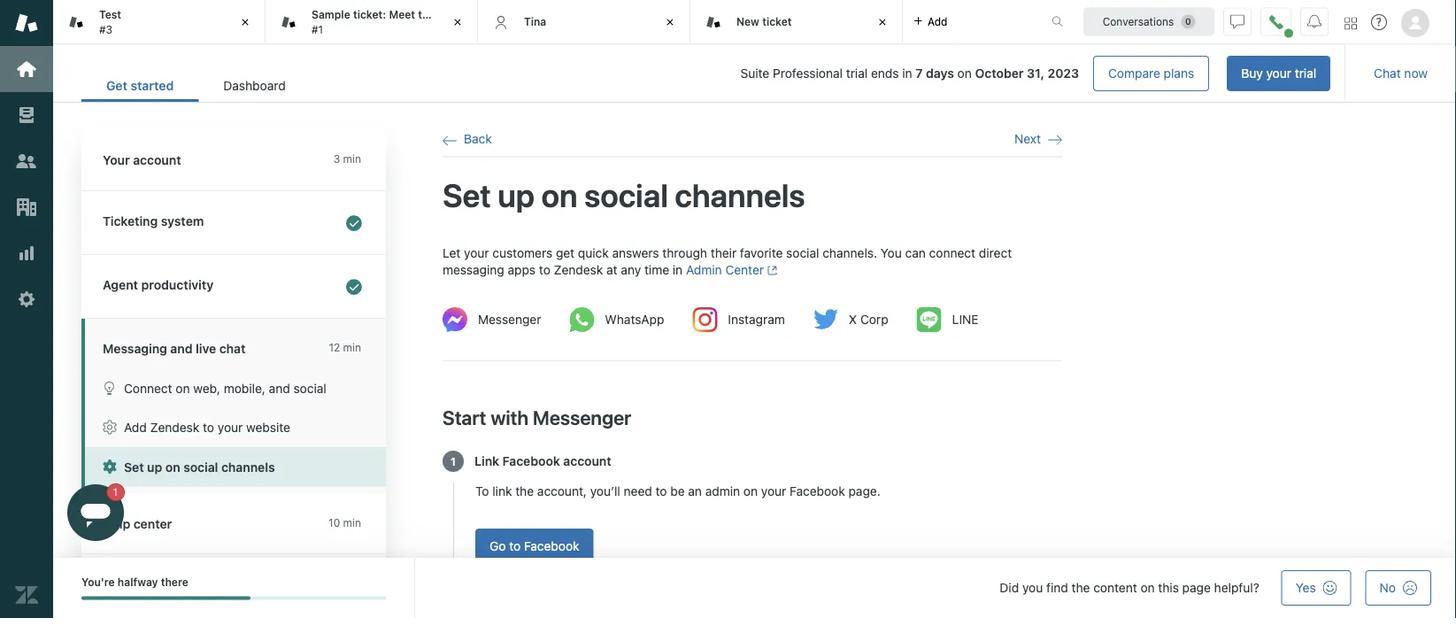 Task type: describe. For each thing, give the bounding box(es) containing it.
their
[[711, 245, 737, 260]]

messaging and live chat
[[103, 341, 246, 356]]

close image for new ticket "tab"
[[874, 13, 892, 31]]

progress-bar progress bar
[[81, 596, 386, 600]]

back button
[[443, 131, 492, 147]]

page
[[1183, 581, 1211, 595]]

tab containing sample ticket: meet the ticket
[[266, 0, 478, 44]]

admin center link
[[686, 263, 778, 277]]

connect
[[124, 381, 172, 395]]

add
[[124, 420, 147, 435]]

12
[[329, 341, 340, 354]]

the for sample ticket: meet the ticket #1
[[418, 8, 435, 21]]

yes
[[1296, 581, 1317, 595]]

zendesk image
[[15, 584, 38, 607]]

admin
[[686, 263, 722, 277]]

set inside button
[[124, 460, 144, 474]]

test #3
[[99, 8, 121, 35]]

no
[[1380, 581, 1397, 595]]

start with messenger region
[[443, 244, 1063, 618]]

new
[[737, 15, 760, 28]]

chat
[[219, 341, 246, 356]]

ticket inside sample ticket: meet the ticket #1
[[438, 8, 468, 21]]

now
[[1405, 66, 1429, 81]]

instagram image
[[693, 307, 718, 332]]

3
[[334, 153, 340, 165]]

customers image
[[15, 150, 38, 173]]

conversations
[[1103, 15, 1175, 28]]

content
[[1094, 581, 1138, 595]]

go to facebook
[[490, 539, 580, 553]]

channels inside content-title region
[[675, 176, 806, 214]]

link
[[493, 484, 512, 498]]

this
[[1159, 581, 1180, 595]]

to
[[476, 484, 489, 498]]

help center
[[103, 516, 172, 531]]

social inside content-title region
[[585, 176, 668, 214]]

connect
[[930, 245, 976, 260]]

compare
[[1109, 66, 1161, 81]]

your inside button
[[218, 420, 243, 435]]

conversations button
[[1084, 8, 1215, 36]]

2023
[[1048, 66, 1080, 81]]

plans
[[1164, 66, 1195, 81]]

get started
[[106, 78, 174, 93]]

did
[[1000, 581, 1020, 595]]

1
[[451, 455, 456, 467]]

main element
[[0, 0, 53, 618]]

chat
[[1375, 66, 1402, 81]]

0 vertical spatial facebook
[[503, 454, 560, 468]]

min for messaging and live chat
[[343, 341, 361, 354]]

your
[[103, 153, 130, 167]]

compare plans
[[1109, 66, 1195, 81]]

line
[[953, 312, 979, 327]]

social inside button
[[184, 460, 218, 474]]

through
[[663, 245, 708, 260]]

get help image
[[1372, 14, 1388, 30]]

productivity
[[141, 278, 214, 292]]

min for your account
[[343, 153, 361, 165]]

test
[[99, 8, 121, 21]]

zendesk inside let your customers get quick answers through their favorite social channels. you can connect direct messaging apps to zendesk at any time in
[[554, 263, 603, 277]]

your right admin
[[762, 484, 787, 498]]

x
[[849, 312, 857, 327]]

button displays agent's chat status as invisible. image
[[1231, 15, 1245, 29]]

sample
[[312, 8, 350, 21]]

footer containing did you find the content on this page helpful?
[[53, 558, 1457, 618]]

your account
[[103, 153, 181, 167]]

you'll
[[590, 484, 621, 498]]

be
[[671, 484, 685, 498]]

zendesk products image
[[1345, 17, 1358, 30]]

customers
[[493, 245, 553, 260]]

web,
[[193, 381, 220, 395]]

channels inside button
[[221, 460, 275, 474]]

meet
[[389, 8, 415, 21]]

social inside button
[[294, 381, 327, 395]]

ends
[[871, 66, 899, 81]]

to link the account, you'll need to be an admin on your facebook page.
[[476, 484, 881, 498]]

get
[[106, 78, 127, 93]]

center
[[726, 263, 764, 277]]

agent productivity
[[103, 278, 214, 292]]

add
[[928, 15, 948, 28]]

there
[[161, 576, 188, 589]]

you
[[881, 245, 902, 260]]

favorite
[[740, 245, 783, 260]]

buy your trial button
[[1228, 56, 1331, 91]]

to right go
[[509, 539, 521, 553]]

x corp
[[849, 312, 889, 327]]

ticketing system button
[[81, 191, 383, 254]]

back
[[464, 132, 492, 146]]

account inside your account heading
[[133, 153, 181, 167]]

connect on web, mobile, and social button
[[85, 368, 386, 408]]

1 vertical spatial facebook
[[790, 484, 846, 498]]

the inside start with messenger region
[[516, 484, 534, 498]]

you
[[1023, 581, 1044, 595]]

add zendesk to your website
[[124, 420, 290, 435]]

on inside button
[[176, 381, 190, 395]]

answers
[[612, 245, 659, 260]]

12 min
[[329, 341, 361, 354]]

let your customers get quick answers through their favorite social channels. you can connect direct messaging apps to zendesk at any time in
[[443, 245, 1013, 277]]

suite professional trial ends in 7 days on october 31, 2023
[[741, 66, 1080, 81]]

close image inside tina 'tab'
[[662, 13, 679, 31]]

dashboard tab
[[199, 69, 311, 102]]

close image for tab containing test
[[236, 13, 254, 31]]

your inside let your customers get quick answers through their favorite social channels. you can connect direct messaging apps to zendesk at any time in
[[464, 245, 489, 260]]

up inside button
[[147, 460, 162, 474]]

time
[[645, 263, 670, 277]]

tab containing test
[[53, 0, 266, 44]]



Task type: locate. For each thing, give the bounding box(es) containing it.
0 vertical spatial messenger
[[478, 312, 542, 327]]

1 vertical spatial messenger
[[533, 405, 632, 428]]

the for did you find the content on this page helpful?
[[1072, 581, 1091, 595]]

messaging
[[103, 341, 167, 356]]

min for help center
[[343, 516, 361, 529]]

start with messenger
[[443, 405, 632, 428]]

0 vertical spatial zendesk
[[554, 263, 603, 277]]

and left live at the left
[[170, 341, 193, 356]]

0 horizontal spatial ticket
[[438, 8, 468, 21]]

with
[[491, 405, 529, 428]]

0 vertical spatial set up on social channels
[[443, 176, 806, 214]]

0 horizontal spatial account
[[133, 153, 181, 167]]

to left be
[[656, 484, 667, 498]]

yes button
[[1282, 570, 1352, 606]]

go
[[490, 539, 506, 553]]

your account heading
[[81, 130, 386, 191]]

1 close image from the left
[[236, 13, 254, 31]]

the inside sample ticket: meet the ticket #1
[[418, 8, 435, 21]]

section
[[325, 56, 1331, 91]]

0 vertical spatial channels
[[675, 176, 806, 214]]

trial for your
[[1296, 66, 1317, 81]]

you're halfway there
[[81, 576, 188, 589]]

buy
[[1242, 66, 1264, 81]]

2 vertical spatial facebook
[[524, 539, 580, 553]]

messenger down apps
[[478, 312, 542, 327]]

trial left ends
[[846, 66, 868, 81]]

set up on social channels up answers
[[443, 176, 806, 214]]

ticket:
[[353, 8, 386, 21]]

your inside button
[[1267, 66, 1292, 81]]

facebook left page.
[[790, 484, 846, 498]]

live
[[196, 341, 216, 356]]

get started image
[[15, 58, 38, 81]]

1 vertical spatial set up on social channels
[[124, 460, 275, 474]]

close image inside tab
[[236, 13, 254, 31]]

set inside content-title region
[[443, 176, 491, 214]]

1 horizontal spatial zendesk
[[554, 263, 603, 277]]

link facebook account
[[475, 454, 612, 468]]

in left 7
[[903, 66, 913, 81]]

on down the add zendesk to your website
[[165, 460, 180, 474]]

0 horizontal spatial close image
[[236, 13, 254, 31]]

facebook up link
[[503, 454, 560, 468]]

and right mobile,
[[269, 381, 290, 395]]

0 horizontal spatial close image
[[449, 13, 467, 31]]

0 vertical spatial set
[[443, 176, 491, 214]]

zendesk inside button
[[150, 420, 199, 435]]

ticketing
[[103, 214, 158, 228]]

1 horizontal spatial the
[[516, 484, 534, 498]]

1 horizontal spatial account
[[564, 454, 612, 468]]

section containing compare plans
[[325, 56, 1331, 91]]

ticket right new at the right of the page
[[763, 15, 792, 28]]

1 vertical spatial set
[[124, 460, 144, 474]]

your left the website
[[218, 420, 243, 435]]

get
[[556, 245, 575, 260]]

on inside start with messenger region
[[744, 484, 758, 498]]

zendesk support image
[[15, 12, 38, 35]]

add button
[[903, 0, 959, 43]]

1 horizontal spatial set up on social channels
[[443, 176, 806, 214]]

can
[[906, 245, 926, 260]]

7
[[916, 66, 923, 81]]

admin
[[706, 484, 741, 498]]

1 vertical spatial and
[[269, 381, 290, 395]]

on right admin
[[744, 484, 758, 498]]

and inside connect on web, mobile, and social button
[[269, 381, 290, 395]]

0 vertical spatial min
[[343, 153, 361, 165]]

0 horizontal spatial and
[[170, 341, 193, 356]]

the right link
[[516, 484, 534, 498]]

let
[[443, 245, 461, 260]]

your up "messaging"
[[464, 245, 489, 260]]

new ticket tab
[[691, 0, 903, 44]]

professional
[[773, 66, 843, 81]]

days
[[926, 66, 955, 81]]

reporting image
[[15, 242, 38, 265]]

0 horizontal spatial set up on social channels
[[124, 460, 275, 474]]

social inside let your customers get quick answers through their favorite social channels. you can connect direct messaging apps to zendesk at any time in
[[787, 245, 820, 260]]

1 tab from the left
[[53, 0, 266, 44]]

october
[[976, 66, 1024, 81]]

2 vertical spatial min
[[343, 516, 361, 529]]

account,
[[537, 484, 587, 498]]

account inside start with messenger region
[[564, 454, 612, 468]]

social down the add zendesk to your website
[[184, 460, 218, 474]]

1 horizontal spatial channels
[[675, 176, 806, 214]]

2 vertical spatial the
[[1072, 581, 1091, 595]]

close image
[[236, 13, 254, 31], [874, 13, 892, 31]]

close image inside new ticket "tab"
[[874, 13, 892, 31]]

set up on social channels down the add zendesk to your website
[[124, 460, 275, 474]]

0 horizontal spatial in
[[673, 263, 683, 277]]

corp
[[861, 312, 889, 327]]

and
[[170, 341, 193, 356], [269, 381, 290, 395]]

new ticket
[[737, 15, 792, 28]]

to
[[539, 263, 551, 277], [203, 420, 214, 435], [656, 484, 667, 498], [509, 539, 521, 553]]

messaging
[[443, 263, 505, 277]]

in inside let your customers get quick answers through their favorite social channels. you can connect direct messaging apps to zendesk at any time in
[[673, 263, 683, 277]]

min right the '12'
[[343, 341, 361, 354]]

compare plans button
[[1094, 56, 1210, 91]]

tab list
[[81, 69, 311, 102]]

account right your
[[133, 153, 181, 167]]

at
[[607, 263, 618, 277]]

2 min from the top
[[343, 341, 361, 354]]

on
[[958, 66, 972, 81], [542, 176, 578, 214], [176, 381, 190, 395], [165, 460, 180, 474], [744, 484, 758, 498], [1141, 581, 1155, 595]]

#1
[[312, 23, 323, 35]]

set up on social channels inside button
[[124, 460, 275, 474]]

go to facebook button
[[476, 529, 594, 564]]

on right "days"
[[958, 66, 972, 81]]

admin image
[[15, 288, 38, 311]]

footer
[[53, 558, 1457, 618]]

in down through
[[673, 263, 683, 277]]

zendesk down get
[[554, 263, 603, 277]]

suite
[[741, 66, 770, 81]]

trial inside the 'buy your trial' button
[[1296, 66, 1317, 81]]

direct
[[979, 245, 1013, 260]]

0 vertical spatial account
[[133, 153, 181, 167]]

2 close image from the left
[[662, 13, 679, 31]]

add zendesk to your website button
[[85, 408, 386, 447]]

instagram
[[728, 312, 785, 327]]

center
[[134, 516, 172, 531]]

up up "customers"
[[498, 176, 535, 214]]

0 horizontal spatial zendesk
[[150, 420, 199, 435]]

close image right meet
[[449, 13, 467, 31]]

content-title region
[[443, 175, 1063, 216]]

help
[[103, 516, 130, 531]]

dashboard
[[223, 78, 286, 93]]

sample ticket: meet the ticket #1
[[312, 8, 468, 35]]

tab
[[53, 0, 266, 44], [266, 0, 478, 44]]

1 vertical spatial up
[[147, 460, 162, 474]]

set up on social channels inside content-title region
[[443, 176, 806, 214]]

helpful?
[[1215, 581, 1260, 595]]

channels up their
[[675, 176, 806, 214]]

0 vertical spatial up
[[498, 176, 535, 214]]

on up get
[[542, 176, 578, 214]]

3 min from the top
[[343, 516, 361, 529]]

organizations image
[[15, 196, 38, 219]]

chat now button
[[1361, 56, 1443, 91]]

agent
[[103, 278, 138, 292]]

1 horizontal spatial up
[[498, 176, 535, 214]]

account
[[133, 153, 181, 167], [564, 454, 612, 468]]

notifications image
[[1308, 15, 1322, 29]]

facebook inside button
[[524, 539, 580, 553]]

zendesk
[[554, 263, 603, 277], [150, 420, 199, 435]]

messenger
[[478, 312, 542, 327], [533, 405, 632, 428]]

channels.
[[823, 245, 878, 260]]

connect on web, mobile, and social
[[124, 381, 327, 395]]

1 close image from the left
[[449, 13, 467, 31]]

facebook right go
[[524, 539, 580, 553]]

1 horizontal spatial trial
[[1296, 66, 1317, 81]]

an
[[688, 484, 702, 498]]

on inside button
[[165, 460, 180, 474]]

1 vertical spatial channels
[[221, 460, 275, 474]]

progress bar image
[[81, 596, 251, 600]]

ticket inside "tab"
[[763, 15, 792, 28]]

min right 10
[[343, 516, 361, 529]]

2 trial from the left
[[846, 66, 868, 81]]

up
[[498, 176, 535, 214], [147, 460, 162, 474]]

channels
[[675, 176, 806, 214], [221, 460, 275, 474]]

1 vertical spatial the
[[516, 484, 534, 498]]

trial for professional
[[846, 66, 868, 81]]

on left this
[[1141, 581, 1155, 595]]

0 vertical spatial the
[[418, 8, 435, 21]]

October 31, 2023 text field
[[976, 66, 1080, 81]]

halfway
[[118, 576, 158, 589]]

your right buy
[[1267, 66, 1292, 81]]

1 horizontal spatial in
[[903, 66, 913, 81]]

0 horizontal spatial trial
[[846, 66, 868, 81]]

apps
[[508, 263, 536, 277]]

next
[[1015, 132, 1042, 146]]

tina tab
[[478, 0, 691, 44]]

social right favorite
[[787, 245, 820, 260]]

ticket right meet
[[438, 8, 468, 21]]

1 vertical spatial in
[[673, 263, 683, 277]]

to right apps
[[539, 263, 551, 277]]

(opens in a new tab) image
[[764, 265, 778, 276]]

1 vertical spatial zendesk
[[150, 420, 199, 435]]

channels down add zendesk to your website button
[[221, 460, 275, 474]]

1 min from the top
[[343, 153, 361, 165]]

system
[[161, 214, 204, 228]]

up inside content-title region
[[498, 176, 535, 214]]

no button
[[1366, 570, 1432, 606]]

messenger up link facebook account
[[533, 405, 632, 428]]

in inside section
[[903, 66, 913, 81]]

start
[[443, 405, 487, 428]]

views image
[[15, 104, 38, 127]]

1 horizontal spatial close image
[[662, 13, 679, 31]]

page.
[[849, 484, 881, 498]]

2 tab from the left
[[266, 0, 478, 44]]

need
[[624, 484, 653, 498]]

account up you'll
[[564, 454, 612, 468]]

close image left new at the right of the page
[[662, 13, 679, 31]]

you're
[[81, 576, 115, 589]]

agent productivity button
[[81, 255, 383, 318]]

find
[[1047, 581, 1069, 595]]

zendesk right "add"
[[150, 420, 199, 435]]

3 min
[[334, 153, 361, 165]]

0 horizontal spatial channels
[[221, 460, 275, 474]]

2 close image from the left
[[874, 13, 892, 31]]

close image
[[449, 13, 467, 31], [662, 13, 679, 31]]

set down back button
[[443, 176, 491, 214]]

on inside region
[[542, 176, 578, 214]]

31,
[[1027, 66, 1045, 81]]

close image up dashboard tab
[[236, 13, 254, 31]]

the right meet
[[418, 8, 435, 21]]

1 horizontal spatial ticket
[[763, 15, 792, 28]]

1 vertical spatial min
[[343, 341, 361, 354]]

0 vertical spatial and
[[170, 341, 193, 356]]

to down the web,
[[203, 420, 214, 435]]

1 horizontal spatial set
[[443, 176, 491, 214]]

0 horizontal spatial set
[[124, 460, 144, 474]]

set down "add"
[[124, 460, 144, 474]]

2 horizontal spatial the
[[1072, 581, 1091, 595]]

tab list containing get started
[[81, 69, 311, 102]]

0 horizontal spatial the
[[418, 8, 435, 21]]

started
[[131, 78, 174, 93]]

ticketing system
[[103, 214, 204, 228]]

min inside your account heading
[[343, 153, 361, 165]]

tabs tab list
[[53, 0, 1034, 44]]

to inside let your customers get quick answers through their favorite social channels. you can connect direct messaging apps to zendesk at any time in
[[539, 263, 551, 277]]

social up answers
[[585, 176, 668, 214]]

0 vertical spatial in
[[903, 66, 913, 81]]

1 horizontal spatial and
[[269, 381, 290, 395]]

min
[[343, 153, 361, 165], [343, 341, 361, 354], [343, 516, 361, 529]]

10
[[329, 516, 340, 529]]

trial down notifications image
[[1296, 66, 1317, 81]]

the inside footer
[[1072, 581, 1091, 595]]

1 trial from the left
[[1296, 66, 1317, 81]]

1 horizontal spatial close image
[[874, 13, 892, 31]]

social right mobile,
[[294, 381, 327, 395]]

min right 3
[[343, 153, 361, 165]]

on left the web,
[[176, 381, 190, 395]]

next button
[[1015, 131, 1063, 147]]

whatsapp
[[605, 312, 665, 327]]

1 vertical spatial account
[[564, 454, 612, 468]]

close image left add dropdown button
[[874, 13, 892, 31]]

0 horizontal spatial up
[[147, 460, 162, 474]]

up up center
[[147, 460, 162, 474]]

the right 'find'
[[1072, 581, 1091, 595]]



Task type: vqa. For each thing, say whether or not it's contained in the screenshot.
the leftmost Foodlez
no



